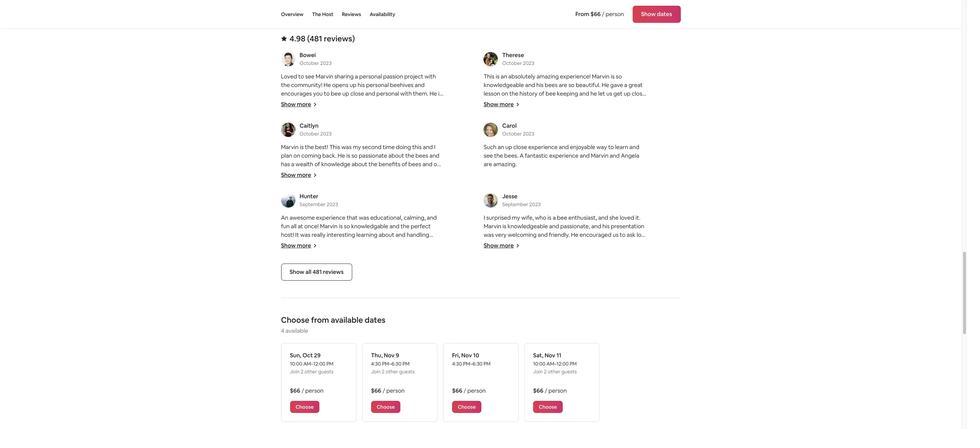 Task type: locate. For each thing, give the bounding box(es) containing it.
person for thu, nov 9
[[387, 387, 405, 395]]

show all 481 reviews
[[290, 269, 344, 276]]

marvin is the best! this was my second time doing this and i plan on coming back. he is so passionate about the bees and has a wealth of knowledge about the benefits of bees and our relationship with nature. this class is a great thing to do with friends too :) i literally tell everyone about this. highly recommend!!
[[281, 144, 443, 194]]

0 vertical spatial from
[[393, 99, 406, 106]]

0 vertical spatial knowledge
[[341, 99, 370, 106]]

4.98 (481 reviews)
[[290, 34, 355, 44]]

1 vertical spatial are
[[484, 161, 492, 168]]

was right it
[[300, 231, 311, 239]]

our
[[434, 161, 443, 168], [335, 240, 344, 247]]

friendly.
[[549, 231, 570, 239]]

other inside sat, nov 11 10:00 am–12:00 pm join 2 other guests
[[548, 369, 561, 375]]

experience! down 'ecosystem'
[[354, 266, 384, 273]]

$66 down sat, nov 11 10:00 am–12:00 pm join 2 other guests
[[534, 387, 544, 395]]

2 nov from the left
[[462, 352, 472, 360]]

he inside this is an absolutely amazing experience! marvin is so knowledgeable and his bees are so beautiful. he gave a great lesson on the history of bee keeping and he let us get up close and personal with his hives. we even got to try honey straight from the comb! 10/10 would recommend and i'll absolutely be going back!
[[591, 90, 597, 97]]

bees.
[[505, 152, 519, 160]]

1 join from the left
[[290, 369, 300, 375]]

all left 481
[[306, 269, 312, 276]]

$66 for thu, nov 9
[[371, 387, 382, 395]]

up
[[350, 81, 357, 89], [343, 90, 349, 97], [624, 90, 631, 97], [506, 144, 513, 151]]

0 horizontal spatial absolutely
[[281, 266, 308, 273]]

1 horizontal spatial lots
[[637, 231, 647, 239]]

very
[[496, 231, 507, 239], [558, 249, 570, 256]]

project
[[405, 73, 424, 80]]

2 september from the left
[[503, 201, 529, 208]]

marvin down surprised
[[484, 223, 502, 230]]

show more button for i
[[484, 242, 520, 250]]

2 other from the left
[[386, 369, 398, 375]]

from inside choose from available dates 4 available
[[311, 315, 329, 325]]

personal up draw
[[377, 90, 399, 97]]

share
[[281, 107, 296, 115]]

more down wealth
[[297, 171, 311, 179]]

lots up also
[[548, 240, 558, 247]]

1 horizontal spatial dates
[[658, 10, 673, 18]]

10:00 down sun,
[[290, 361, 302, 367]]

a right sharing
[[355, 73, 358, 80]]

2023 for hunter
[[327, 201, 338, 208]]

more for the
[[297, 171, 311, 179]]

a right who at right
[[553, 214, 556, 222]]

1 horizontal spatial september
[[503, 201, 529, 208]]

knowledgeable
[[484, 81, 524, 89], [508, 223, 548, 230]]

that
[[347, 214, 358, 222], [323, 240, 334, 247]]

hunter image
[[281, 194, 296, 208]]

join down sat,
[[534, 369, 543, 375]]

1 horizontal spatial he
[[591, 90, 597, 97]]

2 2 from the left
[[382, 369, 385, 375]]

2023 inside 'hunter september 2023'
[[327, 201, 338, 208]]

4 pm from the left
[[570, 361, 577, 367]]

1 vertical spatial see
[[484, 152, 493, 160]]

a right has
[[291, 161, 295, 168]]

1 $66 / person from the left
[[290, 387, 324, 395]]

marvin inside loved to see marvin sharing a personal passion project with the community! he opens up his personal beehives and encourages you to bee up close and personal with them. he is a vast hivemind of bee knowledge to draw from and loves to share what he knows!
[[316, 73, 334, 80]]

4:30 inside thu, nov 9 4:30 pm–6:30 pm join 2 other guests
[[371, 361, 381, 367]]

/ down sat, nov 11 10:00 am–12:00 pm join 2 other guests
[[545, 387, 548, 395]]

3 nov from the left
[[545, 352, 556, 360]]

the down questions
[[504, 249, 513, 256]]

1 vertical spatial knowledgeable
[[508, 223, 548, 230]]

1 vertical spatial all
[[306, 269, 312, 276]]

show more button up precautions
[[484, 242, 520, 250]]

2 vertical spatial this
[[345, 169, 356, 177]]

this is an absolutely amazing experience! marvin is so knowledgeable and his bees are so beautiful. he gave a great lesson on the history of bee keeping and he let us get up close and personal with his hives. we even got to try honey straight from the comb! 10/10 would recommend and i'll absolutely be going back!
[[484, 73, 646, 123]]

show more button for loved
[[281, 101, 317, 108]]

hunter
[[300, 193, 319, 200]]

1 pm–6:30 from the left
[[382, 361, 402, 367]]

more for see
[[297, 101, 311, 108]]

nov for thu,
[[384, 352, 395, 360]]

2023 inside jesse september 2023
[[530, 201, 541, 208]]

caitlyn
[[300, 122, 319, 130]]

october inside caitlyn october 2023
[[300, 131, 319, 137]]

experience!
[[560, 73, 591, 80], [354, 266, 384, 273]]

the down calming,
[[401, 223, 410, 230]]

he down passionate,
[[571, 231, 579, 239]]

knowledge
[[341, 99, 370, 106], [322, 161, 351, 168]]

join down sun,
[[290, 369, 300, 375]]

close inside loved to see marvin sharing a personal passion project with the community! he opens up his personal beehives and encourages you to bee up close and personal with them. he is a vast hivemind of bee knowledge to draw from and loves to share what he knows!
[[351, 90, 364, 97]]

2023
[[320, 60, 332, 66], [523, 60, 535, 66], [320, 131, 332, 137], [523, 131, 535, 137], [327, 201, 338, 208], [530, 201, 541, 208]]

very up questions
[[496, 231, 507, 239]]

1 horizontal spatial great
[[629, 81, 643, 89]]

show for marvin is the best! this was my second time doing this and i plan on coming back. he is so passionate about the bees and has a wealth of knowledge about the benefits of bees and our relationship with nature. this class is a great thing to do with friends too :) i literally tell everyone about this. highly recommend!!
[[281, 171, 296, 179]]

beautiful.
[[576, 81, 601, 89]]

september inside 'hunter september 2023'
[[300, 201, 326, 208]]

close inside this is an absolutely amazing experience! marvin is so knowledgeable and his bees are so beautiful. he gave a great lesson on the history of bee keeping and he let us get up close and personal with his hives. we even got to try honey straight from the comb! 10/10 would recommend and i'll absolutely be going back!
[[632, 90, 646, 97]]

/ for sun, oct 29
[[302, 387, 304, 395]]

0 horizontal spatial are
[[484, 161, 492, 168]]

2 am–12:00 from the left
[[547, 361, 569, 367]]

of up hives. on the top right of the page
[[539, 90, 545, 97]]

1 guests from the left
[[318, 369, 334, 375]]

pm for 11
[[570, 361, 577, 367]]

of inside loved to see marvin sharing a personal passion project with the community! he opens up his personal beehives and encourages you to bee up close and personal with them. he is a vast hivemind of bee knowledge to draw from and loves to share what he knows!
[[323, 99, 329, 106]]

of inside this is an absolutely amazing experience! marvin is so knowledgeable and his bees are so beautiful. he gave a great lesson on the history of bee keeping and he let us get up close and personal with his hives. we even got to try honey straight from the comb! 10/10 would recommend and i'll absolutely be going back!
[[539, 90, 545, 97]]

1 vertical spatial back
[[594, 266, 606, 273]]

see inside loved to see marvin sharing a personal passion project with the community! he opens up his personal beehives and encourages you to bee up close and personal with them. he is a vast hivemind of bee knowledge to draw from and loves to share what he knows!
[[305, 73, 315, 80]]

1 vertical spatial absolutely
[[610, 107, 637, 115]]

is inside loved to see marvin sharing a personal passion project with the community! he opens up his personal beehives and encourages you to bee up close and personal with them. he is a vast hivemind of bee knowledge to draw from and loves to share what he knows!
[[439, 90, 442, 97]]

up right get
[[624, 90, 631, 97]]

$66 down thu, nov 9 4:30 pm–6:30 pm join 2 other guests
[[371, 387, 382, 395]]

0 vertical spatial our
[[434, 161, 443, 168]]

september down jesse
[[503, 201, 529, 208]]

that up knowledgable in the left of the page
[[347, 214, 358, 222]]

2023 for therese
[[523, 60, 535, 66]]

wild
[[297, 240, 308, 247]]

0 vertical spatial on
[[502, 90, 509, 97]]

2023 inside therese october 2023
[[523, 60, 535, 66]]

3 other from the left
[[548, 369, 561, 375]]

1 horizontal spatial us
[[613, 231, 619, 239]]

am–12:00 down 29
[[304, 361, 326, 367]]

show inside 'link'
[[290, 269, 305, 276]]

carol image
[[484, 123, 498, 137]]

absolutely down therese october 2023
[[509, 73, 536, 80]]

back
[[411, 249, 423, 256], [594, 266, 606, 273]]

knowledge down opens
[[341, 99, 370, 106]]

literally
[[318, 178, 337, 185]]

so up the interesting
[[344, 223, 350, 230]]

0 horizontal spatial my
[[353, 144, 361, 151]]

them down brains
[[341, 249, 355, 256]]

10:00 inside the sun, oct 29 10:00 am–12:00 pm join 2 other guests
[[290, 361, 302, 367]]

2 horizontal spatial close
[[632, 90, 646, 97]]

0 vertical spatial their
[[432, 249, 444, 256]]

1 horizontal spatial experience!
[[560, 73, 591, 80]]

$66 for sat, nov 11
[[534, 387, 544, 395]]

1 horizontal spatial guests
[[400, 369, 415, 375]]

he up loves
[[430, 90, 437, 97]]

in down ground
[[538, 266, 542, 273]]

0 vertical spatial knowledgeable
[[484, 81, 524, 89]]

recommend down understanding at the left of the page
[[309, 266, 342, 273]]

show more for this
[[484, 101, 514, 108]]

show more for an
[[281, 242, 311, 250]]

1 horizontal spatial nov
[[462, 352, 472, 360]]

surprised
[[487, 214, 511, 222]]

2 vertical spatial from
[[311, 315, 329, 325]]

$66 / person
[[290, 387, 324, 395], [371, 387, 405, 395], [452, 387, 486, 395], [534, 387, 567, 395]]

encouraged
[[580, 231, 612, 239]]

2 pm–6:30 from the left
[[463, 361, 483, 367]]

to inside marvin is the best! this was my second time doing this and i plan on coming back. he is so passionate about the bees and has a wealth of knowledge about the benefits of bees and our relationship with nature. this class is a great thing to do with friends too :) i literally tell everyone about this. highly recommend!!
[[411, 169, 417, 177]]

his
[[358, 81, 365, 89], [537, 81, 544, 89], [532, 99, 539, 106], [603, 223, 610, 230]]

october down therese
[[503, 60, 522, 66]]

guests inside sat, nov 11 10:00 am–12:00 pm join 2 other guests
[[562, 369, 577, 375]]

4:30 inside fri, nov 10 4:30 pm–6:30 pm
[[452, 361, 462, 367]]

1 vertical spatial on
[[294, 152, 300, 160]]

would down handling
[[428, 257, 444, 265]]

1 vertical spatial would
[[428, 257, 444, 265]]

/ down thu, nov 9 4:30 pm–6:30 pm join 2 other guests
[[383, 387, 385, 395]]

great inside marvin is the best! this was my second time doing this and i plan on coming back. he is so passionate about the bees and has a wealth of knowledge about the benefits of bees and our relationship with nature. this class is a great thing to do with friends too :) i literally tell everyone about this. highly recommend!!
[[381, 169, 395, 177]]

join
[[290, 369, 300, 375], [371, 369, 381, 375], [534, 369, 543, 375]]

more up precautions
[[500, 242, 514, 250]]

show more
[[281, 101, 311, 108], [484, 101, 514, 108], [281, 171, 311, 179], [281, 242, 311, 250], [484, 242, 514, 250]]

back left yard.
[[594, 266, 606, 273]]

from inside loved to see marvin sharing a personal passion project with the community! he opens up his personal beehives and encourages you to bee up close and personal with them. he is a vast hivemind of bee knowledge to draw from and loves to share what he knows!
[[393, 99, 406, 106]]

2 10:00 from the left
[[534, 361, 546, 367]]

great down benefits at top left
[[381, 169, 395, 177]]

he inside loved to see marvin sharing a personal passion project with the community! he opens up his personal beehives and encourages you to bee up close and personal with them. he is a vast hivemind of bee knowledge to draw from and loves to share what he knows!
[[311, 107, 318, 115]]

them.
[[413, 90, 429, 97]]

my left wife,
[[512, 214, 520, 222]]

of up precautions
[[497, 249, 503, 256]]

1 am–12:00 from the left
[[304, 361, 326, 367]]

list
[[278, 51, 684, 282]]

them
[[341, 249, 355, 256], [395, 249, 409, 256]]

more for experience
[[297, 242, 311, 250]]

more for an
[[500, 101, 514, 108]]

great up straight on the top
[[629, 81, 643, 89]]

0 vertical spatial that
[[347, 214, 358, 222]]

0 vertical spatial absolutely
[[509, 73, 536, 80]]

0 horizontal spatial nov
[[384, 352, 395, 360]]

0 vertical spatial great
[[629, 81, 643, 89]]

fascinating
[[566, 240, 594, 247]]

an right such
[[498, 144, 504, 151]]

$66 / person down the sun, oct 29 10:00 am–12:00 pm join 2 other guests
[[290, 387, 324, 395]]

bee down very
[[559, 266, 569, 273]]

0 horizontal spatial recommend
[[309, 266, 342, 273]]

highly
[[402, 178, 419, 185], [622, 266, 638, 273]]

1 horizontal spatial 10:00
[[534, 361, 546, 367]]

have inside an awesome experience that was educational, calming, and fun all at once! marvin is so knowledgable and the perfect host!   it was really interesting learning about and handling these wild bees that our brains have been programmed to fear or dislike. feeding them honey, helping them back to their hive, and understanding their ecosystem was amazing. i would absolutely recommend this experience!
[[363, 240, 375, 247]]

1 horizontal spatial on
[[502, 90, 509, 97]]

ground
[[528, 257, 547, 265]]

pm inside the sun, oct 29 10:00 am–12:00 pm join 2 other guests
[[327, 361, 334, 367]]

guests for 9
[[400, 369, 415, 375]]

1 pm from the left
[[327, 361, 334, 367]]

october inside therese october 2023
[[503, 60, 522, 66]]

pm inside sat, nov 11 10:00 am–12:00 pm join 2 other guests
[[570, 361, 577, 367]]

1 horizontal spatial 2
[[382, 369, 385, 375]]

community!
[[291, 81, 323, 89]]

1 2 from the left
[[301, 369, 304, 375]]

of up thing
[[402, 161, 408, 168]]

show more down it
[[281, 242, 311, 250]]

awesome
[[290, 214, 315, 222]]

the down loved
[[281, 81, 290, 89]]

other for 29
[[305, 369, 317, 375]]

a inside this is an absolutely amazing experience! marvin is so knowledgeable and his bees are so beautiful. he gave a great lesson on the history of bee keeping and he let us get up close and personal with his hives. we even got to try honey straight from the comb! 10/10 would recommend and i'll absolutely be going back!
[[625, 81, 628, 89]]

2023 up best!
[[320, 131, 332, 137]]

0 horizontal spatial in
[[538, 266, 542, 273]]

close up straight on the top
[[632, 90, 646, 97]]

nov inside fri, nov 10 4:30 pm–6:30 pm
[[462, 352, 472, 360]]

0 vertical spatial recommend
[[558, 107, 591, 115]]

pm–6:30 down 10 at the left of the page
[[463, 361, 483, 367]]

see
[[305, 73, 315, 80], [484, 152, 493, 160]]

about inside an awesome experience that was educational, calming, and fun all at once! marvin is so knowledgable and the perfect host!   it was really interesting learning about and handling these wild bees that our brains have been programmed to fear or dislike. feeding them honey, helping them back to their hive, and understanding their ecosystem was amazing. i would absolutely recommend this experience!
[[379, 231, 395, 239]]

1 vertical spatial this
[[343, 266, 353, 273]]

september inside jesse september 2023
[[503, 201, 529, 208]]

guests inside thu, nov 9 4:30 pm–6:30 pm join 2 other guests
[[400, 369, 415, 375]]

1 horizontal spatial back
[[594, 266, 606, 273]]

september for hunter
[[300, 201, 326, 208]]

educational,
[[371, 214, 403, 222]]

join for thu, nov 9
[[371, 369, 381, 375]]

other inside thu, nov 9 4:30 pm–6:30 pm join 2 other guests
[[386, 369, 398, 375]]

2 for thu,
[[382, 369, 385, 375]]

1 horizontal spatial my
[[512, 214, 520, 222]]

marvin inside this is an absolutely amazing experience! marvin is so knowledgeable and his bees are so beautiful. he gave a great lesson on the history of bee keeping and he let us get up close and personal with his hives. we even got to try honey straight from the comb! 10/10 would recommend and i'll absolutely be going back!
[[592, 73, 610, 80]]

/
[[602, 10, 605, 18], [302, 387, 304, 395], [383, 387, 385, 395], [464, 387, 467, 395], [545, 387, 548, 395]]

1 horizontal spatial this
[[345, 169, 356, 177]]

0 horizontal spatial on
[[294, 152, 300, 160]]

september
[[300, 201, 326, 208], [503, 201, 529, 208]]

of
[[539, 90, 545, 97], [323, 99, 329, 106], [315, 161, 320, 168], [402, 161, 408, 168], [484, 240, 490, 247], [559, 240, 564, 247], [497, 249, 503, 256], [614, 249, 620, 256]]

1 vertical spatial my
[[512, 214, 520, 222]]

2 join from the left
[[371, 369, 381, 375]]

jesse image
[[484, 194, 498, 208]]

amazing.
[[494, 161, 517, 168], [400, 257, 424, 265]]

2 for sun,
[[301, 369, 304, 375]]

0 horizontal spatial great
[[381, 169, 395, 177]]

marvin up opens
[[316, 73, 334, 80]]

1 horizontal spatial am–12:00
[[547, 361, 569, 367]]

marvin inside an awesome experience that was educational, calming, and fun all at once! marvin is so knowledgable and the perfect host!   it was really interesting learning about and handling these wild bees that our brains have been programmed to fear or dislike. feeding them honey, helping them back to their hive, and understanding their ecosystem was amazing. i would absolutely recommend this experience!
[[320, 223, 338, 230]]

0 horizontal spatial dates
[[365, 315, 386, 325]]

friends
[[281, 178, 300, 185]]

1 horizontal spatial that
[[347, 214, 358, 222]]

knowledge inside loved to see marvin sharing a personal passion project with the community! he opens up his personal beehives and encourages you to bee up close and personal with them. he is a vast hivemind of bee knowledge to draw from and loves to share what he knows!
[[341, 99, 370, 106]]

so left passionate on the top of page
[[352, 152, 358, 160]]

0 horizontal spatial back
[[411, 249, 423, 256]]

1 vertical spatial from
[[484, 107, 497, 115]]

october inside bowei october 2023
[[300, 60, 319, 66]]

have
[[363, 240, 375, 247], [596, 257, 608, 265]]

1 vertical spatial an
[[498, 144, 504, 151]]

3 pm from the left
[[484, 361, 491, 367]]

october
[[300, 60, 319, 66], [503, 60, 522, 66], [300, 131, 319, 137], [503, 131, 522, 137]]

hives.
[[540, 99, 555, 106]]

0 horizontal spatial that
[[323, 240, 334, 247]]

10:00 inside sat, nov 11 10:00 am–12:00 pm join 2 other guests
[[534, 361, 546, 367]]

absolutely down honey
[[610, 107, 637, 115]]

he right way.
[[527, 249, 534, 256]]

absolutely inside an awesome experience that was educational, calming, and fun all at once! marvin is so knowledgable and the perfect host!   it was really interesting learning about and handling these wild bees that our brains have been programmed to fear or dislike. feeding them honey, helping them back to their hive, and understanding their ecosystem was amazing. i would absolutely recommend this experience!
[[281, 266, 308, 273]]

pm inside thu, nov 9 4:30 pm–6:30 pm join 2 other guests
[[403, 361, 410, 367]]

0 horizontal spatial us
[[607, 90, 613, 97]]

i
[[434, 144, 436, 151], [316, 178, 317, 185], [484, 214, 485, 222], [425, 257, 426, 265]]

i right 'doing'
[[434, 144, 436, 151]]

1 vertical spatial us
[[613, 231, 619, 239]]

2 guests from the left
[[400, 369, 415, 375]]

october down carol
[[503, 131, 522, 137]]

this up back.
[[330, 144, 340, 151]]

am–12:00 for 29
[[304, 361, 326, 367]]

0 horizontal spatial this
[[343, 266, 353, 273]]

1 september from the left
[[300, 201, 326, 208]]

also
[[547, 249, 557, 256]]

have down terms
[[596, 257, 608, 265]]

back!
[[500, 116, 514, 123]]

show for loved to see marvin sharing a personal passion project with the community! he opens up his personal beehives and encourages you to bee up close and personal with them. he is a vast hivemind of bee knowledge to draw from and loves to share what he knows!
[[281, 101, 296, 108]]

2 inside thu, nov 9 4:30 pm–6:30 pm join 2 other guests
[[382, 369, 385, 375]]

are inside this is an absolutely amazing experience! marvin is so knowledgeable and his bees are so beautiful. he gave a great lesson on the history of bee keeping and he let us get up close and personal with his hives. we even got to try honey straight from the comb! 10/10 would recommend and i'll absolutely be going back!
[[559, 81, 568, 89]]

caitlyn image
[[281, 123, 296, 137]]

their
[[432, 249, 444, 256], [345, 257, 358, 265]]

intimate
[[484, 266, 506, 273]]

yard.
[[608, 266, 621, 273]]

caitlyn image
[[281, 123, 296, 137]]

1 horizontal spatial have
[[596, 257, 608, 265]]

0 horizontal spatial he
[[311, 107, 318, 115]]

1 4:30 from the left
[[371, 361, 381, 367]]

interesting
[[327, 231, 355, 239]]

way
[[597, 144, 607, 151]]

10:00
[[290, 361, 302, 367], [534, 361, 546, 367]]

highly right yard.
[[622, 266, 638, 273]]

show more for i
[[484, 242, 514, 250]]

show
[[642, 10, 656, 18], [281, 101, 296, 108], [484, 101, 499, 108], [281, 171, 296, 179], [281, 242, 296, 250], [484, 242, 499, 250], [290, 269, 305, 276]]

benefits
[[379, 161, 401, 168]]

a right gave
[[625, 81, 628, 89]]

1 horizontal spatial recommend
[[558, 107, 591, 115]]

0 horizontal spatial 2
[[301, 369, 304, 375]]

october down caitlyn
[[300, 131, 319, 137]]

0 horizontal spatial very
[[496, 231, 507, 239]]

my left "second"
[[353, 144, 361, 151]]

this inside this is an absolutely amazing experience! marvin is so knowledgeable and his bees are so beautiful. he gave a great lesson on the history of bee keeping and he let us get up close and personal with his hives. we even got to try honey straight from the comb! 10/10 would recommend and i'll absolutely be going back!
[[484, 73, 495, 80]]

i left surprised
[[484, 214, 485, 222]]

am–12:00 inside sat, nov 11 10:00 am–12:00 pm join 2 other guests
[[547, 361, 569, 367]]

bees inside an awesome experience that was educational, calming, and fun all at once! marvin is so knowledgable and the perfect host!   it was really interesting learning about and handling these wild bees that our brains have been programmed to fear or dislike. feeding them honey, helping them back to their hive, and understanding their ecosystem was amazing. i would absolutely recommend this experience!
[[309, 240, 322, 247]]

show more up precautions
[[484, 242, 514, 250]]

2023 for carol
[[523, 131, 535, 137]]

0 vertical spatial us
[[607, 90, 613, 97]]

you
[[313, 90, 323, 97]]

1 other from the left
[[305, 369, 317, 375]]

0 horizontal spatial 10:00
[[290, 361, 302, 367]]

keeper's
[[570, 266, 592, 273]]

0 vertical spatial have
[[363, 240, 375, 247]]

join inside sat, nov 11 10:00 am–12:00 pm join 2 other guests
[[534, 369, 543, 375]]

other down 9
[[386, 369, 398, 375]]

9
[[396, 352, 399, 360]]

0 vertical spatial in
[[592, 249, 596, 256]]

wife,
[[522, 214, 534, 222]]

2 horizontal spatial join
[[534, 369, 543, 375]]

from right choose
[[311, 315, 329, 325]]

1 vertical spatial amazing.
[[400, 257, 424, 265]]

2 horizontal spatial from
[[484, 107, 497, 115]]

1 horizontal spatial from
[[393, 99, 406, 106]]

1 horizontal spatial available
[[331, 315, 363, 325]]

straight
[[624, 99, 644, 106]]

great inside this is an absolutely amazing experience! marvin is so knowledgeable and his bees are so beautiful. he gave a great lesson on the history of bee keeping and he let us get up close and personal with his hives. we even got to try honey straight from the comb! 10/10 would recommend and i'll absolutely be going back!
[[629, 81, 643, 89]]

on right plan
[[294, 152, 300, 160]]

bee down opens
[[331, 90, 341, 97]]

2 $66 / person from the left
[[371, 387, 405, 395]]

recommend!!
[[281, 186, 316, 194]]

0 horizontal spatial see
[[305, 73, 315, 80]]

2 horizontal spatial this
[[484, 73, 495, 80]]

marvin up beautiful. on the right top of page
[[592, 73, 610, 80]]

2 horizontal spatial 2
[[544, 369, 547, 375]]

show for i surprised my wife, who is a bee enthusiast, and she loved it. marvin is knowledgeable and passionate, and his presentation was very welcoming and friendly.  he encouraged us to ask lots of questions and shared lots of fascinating information each step of the way.  he was also very diligent in terms of safety precautions and ground rules.  very cool to have such an intimate experience in a real bee keeper's back yard.  highly recommend!
[[484, 242, 499, 250]]

2023 for caitlyn
[[320, 131, 332, 137]]

presentation
[[611, 223, 645, 230]]

1 vertical spatial in
[[538, 266, 542, 273]]

10:00 for sun,
[[290, 361, 302, 367]]

show for this is an absolutely amazing experience! marvin is so knowledgeable and his bees are so beautiful. he gave a great lesson on the history of bee keeping and he let us get up close and personal with his hives. we even got to try honey straight from the comb! 10/10 would recommend and i'll absolutely be going back!
[[484, 101, 499, 108]]

1 horizontal spatial very
[[558, 249, 570, 256]]

0 horizontal spatial highly
[[402, 178, 419, 185]]

2 vertical spatial absolutely
[[281, 266, 308, 273]]

very up very
[[558, 249, 570, 256]]

1 10:00 from the left
[[290, 361, 302, 367]]

2023 down therese
[[523, 60, 535, 66]]

us
[[607, 90, 613, 97], [613, 231, 619, 239]]

guests inside the sun, oct 29 10:00 am–12:00 pm join 2 other guests
[[318, 369, 334, 375]]

1 vertical spatial he
[[311, 107, 318, 115]]

the inside loved to see marvin sharing a personal passion project with the community! he opens up his personal beehives and encourages you to bee up close and personal with them. he is a vast hivemind of bee knowledge to draw from and loves to share what he knows!
[[281, 81, 290, 89]]

more down encourages
[[297, 101, 311, 108]]

3 $66 / person from the left
[[452, 387, 486, 395]]

hunter image
[[281, 194, 296, 208]]

about up benefits at top left
[[389, 152, 404, 160]]

absolutely
[[509, 73, 536, 80], [610, 107, 637, 115], [281, 266, 308, 273]]

1 horizontal spatial them
[[395, 249, 409, 256]]

1 horizontal spatial this
[[413, 144, 422, 151]]

am–12:00 inside the sun, oct 29 10:00 am–12:00 pm join 2 other guests
[[304, 361, 326, 367]]

0 horizontal spatial pm–6:30
[[382, 361, 402, 367]]

so
[[616, 73, 622, 80], [569, 81, 575, 89], [352, 152, 358, 160], [344, 223, 350, 230]]

other inside the sun, oct 29 10:00 am–12:00 pm join 2 other guests
[[305, 369, 317, 375]]

3 guests from the left
[[562, 369, 577, 375]]

carol
[[503, 122, 517, 130]]

the host button
[[312, 0, 334, 29]]

enjoyable
[[570, 144, 596, 151]]

person down fri, nov 10 4:30 pm–6:30 pm
[[468, 387, 486, 395]]

2 4:30 from the left
[[452, 361, 462, 367]]

nov left 10 at the left of the page
[[462, 352, 472, 360]]

join inside thu, nov 9 4:30 pm–6:30 pm join 2 other guests
[[371, 369, 381, 375]]

2 pm from the left
[[403, 361, 410, 367]]

0 vertical spatial back
[[411, 249, 423, 256]]

0 vertical spatial highly
[[402, 178, 419, 185]]

show more button for this
[[484, 101, 520, 108]]

september for jesse
[[503, 201, 529, 208]]

even
[[566, 99, 579, 106]]

1 vertical spatial experience!
[[354, 266, 384, 273]]

other for 11
[[548, 369, 561, 375]]

amazing. down bees.
[[494, 161, 517, 168]]

knowledgeable inside this is an absolutely amazing experience! marvin is so knowledgeable and his bees are so beautiful. he gave a great lesson on the history of bee keeping and he let us get up close and personal with his hives. we even got to try honey straight from the comb! 10/10 would recommend and i'll absolutely be going back!
[[484, 81, 524, 89]]

0 vertical spatial this
[[413, 144, 422, 151]]

2 for sat,
[[544, 369, 547, 375]]

recommend down even
[[558, 107, 591, 115]]

is right the them.
[[439, 90, 442, 97]]

from
[[393, 99, 406, 106], [484, 107, 497, 115], [311, 315, 329, 325]]

1 nov from the left
[[384, 352, 395, 360]]

/ for sat, nov 11
[[545, 387, 548, 395]]

them down programmed
[[395, 249, 409, 256]]

was
[[342, 144, 352, 151], [359, 214, 369, 222], [300, 231, 311, 239], [484, 231, 494, 239], [535, 249, 545, 256], [389, 257, 399, 265]]

nov inside thu, nov 9 4:30 pm–6:30 pm join 2 other guests
[[384, 352, 395, 360]]

1 vertical spatial knowledge
[[322, 161, 351, 168]]

0 horizontal spatial all
[[291, 223, 297, 230]]

3 2 from the left
[[544, 369, 547, 375]]

close up a
[[514, 144, 527, 151]]

other for 9
[[386, 369, 398, 375]]

481
[[313, 269, 322, 276]]

1 horizontal spatial 4:30
[[452, 361, 462, 367]]

overview
[[281, 11, 304, 17]]

show more down encourages
[[281, 101, 311, 108]]

bowei image
[[281, 52, 296, 66], [281, 52, 296, 66]]

loved to see marvin sharing a personal passion project with the community! he opens up his personal beehives and encourages you to bee up close and personal with them. he is a vast hivemind of bee knowledge to draw from and loves to share what he knows!
[[281, 73, 442, 115]]

0 vertical spatial see
[[305, 73, 315, 80]]

from up going
[[484, 107, 497, 115]]

1 vertical spatial their
[[345, 257, 358, 265]]

2023 inside bowei october 2023
[[320, 60, 332, 66]]

personal inside this is an absolutely amazing experience! marvin is so knowledgeable and his bees are so beautiful. he gave a great lesson on the history of bee keeping and he let us get up close and personal with his hives. we even got to try honey straight from the comb! 10/10 would recommend and i'll absolutely be going back!
[[495, 99, 518, 106]]

brains
[[345, 240, 361, 247]]

questions
[[491, 240, 516, 247]]

fri, nov 10 4:30 pm–6:30 pm
[[452, 352, 491, 367]]

show dates link
[[633, 6, 681, 23]]

diligent
[[571, 249, 591, 256]]

bowei october 2023
[[300, 51, 332, 66]]

4 $66 / person from the left
[[534, 387, 567, 395]]

1 horizontal spatial close
[[514, 144, 527, 151]]

0 horizontal spatial september
[[300, 201, 326, 208]]

my inside marvin is the best! this was my second time doing this and i plan on coming back. he is so passionate about the bees and has a wealth of knowledge about the benefits of bees and our relationship with nature. this class is a great thing to do with friends too :) i literally tell everyone about this. highly recommend!!
[[353, 144, 361, 151]]

show more button for marvin
[[281, 171, 317, 179]]

10/10
[[526, 107, 540, 115]]

0 horizontal spatial join
[[290, 369, 300, 375]]

pm–6:30 inside thu, nov 9 4:30 pm–6:30 pm join 2 other guests
[[382, 361, 402, 367]]

2 them from the left
[[395, 249, 409, 256]]

$66 right "from"
[[591, 10, 601, 18]]

3 join from the left
[[534, 369, 543, 375]]

/ for thu, nov 9
[[383, 387, 385, 395]]

1 horizontal spatial their
[[432, 249, 444, 256]]

4:30 down fri,
[[452, 361, 462, 367]]

the up coming
[[305, 144, 314, 151]]

pm–6:30 inside fri, nov 10 4:30 pm–6:30 pm
[[463, 361, 483, 367]]

knowledgeable down wife,
[[508, 223, 548, 230]]

2023 inside carol october 2023
[[523, 131, 535, 137]]

knowledge inside marvin is the best! this was my second time doing this and i plan on coming back. he is so passionate about the bees and has a wealth of knowledge about the benefits of bees and our relationship with nature. this class is a great thing to do with friends too :) i literally tell everyone about this. highly recommend!!
[[322, 161, 351, 168]]

1 vertical spatial this
[[330, 144, 340, 151]]

loves
[[418, 99, 432, 106]]

am–12:00 for 11
[[547, 361, 569, 367]]

4:30 for fri,
[[452, 361, 462, 367]]



Task type: describe. For each thing, give the bounding box(es) containing it.
1 vertical spatial lots
[[548, 240, 558, 247]]

choose
[[281, 315, 310, 325]]

history
[[520, 90, 538, 97]]

show more button for an
[[281, 242, 317, 250]]

our inside an awesome experience that was educational, calming, and fun all at once! marvin is so knowledgable and the perfect host!   it was really interesting learning about and handling these wild bees that our brains have been programmed to fear or dislike. feeding them honey, helping them back to their hive, and understanding their ecosystem was amazing. i would absolutely recommend this experience!
[[335, 240, 344, 247]]

$66 / person for sat,
[[534, 387, 567, 395]]

recommend inside an awesome experience that was educational, calming, and fun all at once! marvin is so knowledgable and the perfect host!   it was really interesting learning about and handling these wild bees that our brains have been programmed to fear or dislike. feeding them honey, helping them back to their hive, and understanding their ecosystem was amazing. i would absolutely recommend this experience!
[[309, 266, 342, 273]]

so inside an awesome experience that was educational, calming, and fun all at once! marvin is so knowledgable and the perfect host!   it was really interesting learning about and handling these wild bees that our brains have been programmed to fear or dislike. feeding them honey, helping them back to their hive, and understanding their ecosystem was amazing. i would absolutely recommend this experience!
[[344, 223, 350, 230]]

caitlyn october 2023
[[300, 122, 332, 137]]

about up the class
[[352, 161, 368, 168]]

experience inside i surprised my wife, who is a bee enthusiast, and she loved it. marvin is knowledgeable and passionate, and his presentation was very welcoming and friendly.  he encouraged us to ask lots of questions and shared lots of fascinating information each step of the way.  he was also very diligent in terms of safety precautions and ground rules.  very cool to have such an intimate experience in a real bee keeper's back yard.  highly recommend!
[[507, 266, 536, 273]]

recommend inside this is an absolutely amazing experience! marvin is so knowledgeable and his bees are so beautiful. he gave a great lesson on the history of bee keeping and he let us get up close and personal with his hives. we even got to try honey straight from the comb! 10/10 would recommend and i'll absolutely be going back!
[[558, 107, 591, 115]]

therese image
[[484, 52, 498, 66]]

highly inside marvin is the best! this was my second time doing this and i plan on coming back. he is so passionate about the bees and has a wealth of knowledge about the benefits of bees and our relationship with nature. this class is a great thing to do with friends too :) i literally tell everyone about this. highly recommend!!
[[402, 178, 419, 185]]

with inside this is an absolutely amazing experience! marvin is so knowledgeable and his bees are so beautiful. he gave a great lesson on the history of bee keeping and he let us get up close and personal with his hives. we even got to try honey straight from the comb! 10/10 would recommend and i'll absolutely be going back!
[[519, 99, 531, 106]]

we
[[556, 99, 565, 106]]

each
[[628, 240, 640, 247]]

second
[[362, 144, 382, 151]]

rules.
[[548, 257, 562, 265]]

from
[[576, 10, 590, 18]]

it.
[[636, 214, 641, 222]]

knowledgable
[[352, 223, 389, 230]]

up down sharing
[[350, 81, 357, 89]]

everyone
[[348, 178, 372, 185]]

$66 for sun, oct 29
[[290, 387, 300, 395]]

encourages
[[281, 90, 312, 97]]

he inside marvin is the best! this was my second time doing this and i plan on coming back. he is so passionate about the bees and has a wealth of knowledge about the benefits of bees and our relationship with nature. this class is a great thing to do with friends too :) i literally tell everyone about this. highly recommend!!
[[338, 152, 345, 160]]

of down 'friendly.'
[[559, 240, 564, 247]]

marvin inside marvin is the best! this was my second time doing this and i plan on coming back. he is so passionate about the bees and has a wealth of knowledge about the benefits of bees and our relationship with nature. this class is a great thing to do with friends too :) i literally tell everyone about this. highly recommend!!
[[281, 144, 299, 151]]

2 horizontal spatial absolutely
[[610, 107, 637, 115]]

angela
[[621, 152, 640, 160]]

tell
[[338, 178, 346, 185]]

terms
[[598, 249, 613, 256]]

of up such
[[614, 249, 620, 256]]

his inside loved to see marvin sharing a personal passion project with the community! he opens up his personal beehives and encourages you to bee up close and personal with them. he is a vast hivemind of bee knowledge to draw from and loves to share what he knows!
[[358, 81, 365, 89]]

list containing bowei
[[278, 51, 684, 282]]

this.
[[390, 178, 401, 185]]

so up gave
[[616, 73, 622, 80]]

0 vertical spatial very
[[496, 231, 507, 239]]

bee up passionate,
[[557, 214, 568, 222]]

to inside this is an absolutely amazing experience! marvin is so knowledgeable and his bees are so beautiful. he gave a great lesson on the history of bee keeping and he let us get up close and personal with his hives. we even got to try honey straight from the comb! 10/10 would recommend and i'll absolutely be going back!
[[591, 99, 596, 106]]

all inside an awesome experience that was educational, calming, and fun all at once! marvin is so knowledgable and the perfect host!   it was really interesting learning about and handling these wild bees that our brains have been programmed to fear or dislike. feeding them honey, helping them back to their hive, and understanding their ecosystem was amazing. i would absolutely recommend this experience!
[[291, 223, 297, 230]]

join for sun, oct 29
[[290, 369, 300, 375]]

back.
[[323, 152, 337, 160]]

so inside marvin is the best! this was my second time doing this and i plan on coming back. he is so passionate about the bees and has a wealth of knowledge about the benefits of bees and our relationship with nature. this class is a great thing to do with friends too :) i literally tell everyone about this. highly recommend!!
[[352, 152, 358, 160]]

i right :)
[[316, 178, 317, 185]]

back inside i surprised my wife, who is a bee enthusiast, and she loved it. marvin is knowledgeable and passionate, and his presentation was very welcoming and friendly.  he encouraged us to ask lots of questions and shared lots of fascinating information each step of the way.  he was also very diligent in terms of safety precautions and ground rules.  very cool to have such an intimate experience in a real bee keeper's back yard.  highly recommend!
[[594, 266, 606, 273]]

passion
[[383, 73, 403, 80]]

a right the class
[[377, 169, 380, 177]]

show more for loved
[[281, 101, 311, 108]]

is up gave
[[611, 73, 615, 80]]

pm for 29
[[327, 361, 334, 367]]

cool
[[576, 257, 588, 265]]

got
[[580, 99, 589, 106]]

is right back.
[[347, 152, 351, 160]]

a left vast
[[281, 99, 284, 106]]

1 them from the left
[[341, 249, 355, 256]]

learn
[[616, 144, 629, 151]]

show for an awesome experience that was educational, calming, and fun all at once! marvin is so knowledgable and the perfect host!   it was really interesting learning about and handling these wild bees that our brains have been programmed to fear or dislike. feeding them honey, helping them back to their hive, and understanding their ecosystem was amazing. i would absolutely recommend this experience!
[[281, 242, 296, 250]]

lesson
[[484, 90, 501, 97]]

recommend!
[[484, 274, 518, 282]]

personal down passion
[[366, 81, 389, 89]]

who
[[535, 214, 547, 222]]

pm for 10
[[484, 361, 491, 367]]

calming,
[[404, 214, 426, 222]]

it
[[295, 231, 299, 239]]

get
[[614, 90, 623, 97]]

was up knowledgable in the left of the page
[[359, 214, 369, 222]]

$66 / person for thu,
[[371, 387, 405, 395]]

highly inside i surprised my wife, who is a bee enthusiast, and she loved it. marvin is knowledgeable and passionate, and his presentation was very welcoming and friendly.  he encouraged us to ask lots of questions and shared lots of fascinating information each step of the way.  he was also very diligent in terms of safety precautions and ground rules.  very cool to have such an intimate experience in a real bee keeper's back yard.  highly recommend!
[[622, 266, 638, 273]]

such
[[610, 257, 622, 265]]

try
[[598, 99, 605, 106]]

from $66 / person
[[576, 10, 624, 18]]

fri,
[[452, 352, 460, 360]]

bee up the knows!
[[330, 99, 340, 106]]

a left the real
[[543, 266, 547, 273]]

of up step in the bottom of the page
[[484, 240, 490, 247]]

has
[[281, 161, 290, 168]]

are inside such an up close experience and enjoyable way to learn and see the bees. a fantastic experience and marvin and angela are amazing.
[[484, 161, 492, 168]]

guests for 11
[[562, 369, 577, 375]]

on inside marvin is the best! this was my second time doing this and i plan on coming back. he is so passionate about the bees and has a wealth of knowledge about the benefits of bees and our relationship with nature. this class is a great thing to do with friends too :) i literally tell everyone about this. highly recommend!!
[[294, 152, 300, 160]]

such
[[484, 144, 497, 151]]

bees inside this is an absolutely amazing experience! marvin is so knowledgeable and his bees are so beautiful. he gave a great lesson on the history of bee keeping and he let us get up close and personal with his hives. we even got to try honey straight from the comb! 10/10 would recommend and i'll absolutely be going back!
[[545, 81, 558, 89]]

1 vertical spatial available
[[286, 327, 308, 335]]

he left opens
[[324, 81, 331, 89]]

close inside such an up close experience and enjoyable way to learn and see the bees. a fantastic experience and marvin and angela are amazing.
[[514, 144, 527, 151]]

he inside this is an absolutely amazing experience! marvin is so knowledgeable and his bees are so beautiful. he gave a great lesson on the history of bee keeping and he let us get up close and personal with his hives. we even got to try honey straight from the comb! 10/10 would recommend and i'll absolutely be going back!
[[602, 81, 610, 89]]

amazing. inside an awesome experience that was educational, calming, and fun all at once! marvin is so knowledgable and the perfect host!   it was really interesting learning about and handling these wild bees that our brains have been programmed to fear or dislike. feeding them honey, helping them back to their hive, and understanding their ecosystem was amazing. i would absolutely recommend this experience!
[[400, 257, 424, 265]]

of down coming
[[315, 161, 320, 168]]

11
[[557, 352, 562, 360]]

at
[[298, 223, 303, 230]]

i'll
[[603, 107, 608, 115]]

keeping
[[557, 90, 579, 97]]

pm for 9
[[403, 361, 410, 367]]

was inside marvin is the best! this was my second time doing this and i plan on coming back. he is so passionate about the bees and has a wealth of knowledge about the benefits of bees and our relationship with nature. this class is a great thing to do with friends too :) i literally tell everyone about this. highly recommend!!
[[342, 144, 352, 151]]

such an up close experience and enjoyable way to learn and see the bees. a fantastic experience and marvin and angela are amazing.
[[484, 144, 640, 168]]

jesse image
[[484, 194, 498, 208]]

10
[[474, 352, 480, 360]]

is up coming
[[300, 144, 304, 151]]

show all 481 reviews link
[[281, 264, 352, 281]]

10:00 for sat,
[[534, 361, 546, 367]]

amazing
[[537, 73, 559, 80]]

is up lesson
[[496, 73, 500, 80]]

an inside such an up close experience and enjoyable way to learn and see the bees. a fantastic experience and marvin and angela are amazing.
[[498, 144, 504, 151]]

the left history
[[510, 90, 519, 97]]

way.
[[514, 249, 525, 256]]

comb!
[[508, 107, 525, 115]]

(481
[[307, 34, 322, 44]]

the inside i surprised my wife, who is a bee enthusiast, and she loved it. marvin is knowledgeable and passionate, and his presentation was very welcoming and friendly.  he encouraged us to ask lots of questions and shared lots of fascinating information each step of the way.  he was also very diligent in terms of safety precautions and ground rules.  very cool to have such an intimate experience in a real bee keeper's back yard.  highly recommend!
[[504, 249, 513, 256]]

see inside such an up close experience and enjoyable way to learn and see the bees. a fantastic experience and marvin and angela are amazing.
[[484, 152, 493, 160]]

a
[[520, 152, 524, 160]]

up inside such an up close experience and enjoyable way to learn and see the bees. a fantastic experience and marvin and angela are amazing.
[[506, 144, 513, 151]]

october for therese
[[503, 60, 522, 66]]

was down helping at left
[[389, 257, 399, 265]]

relationship
[[281, 169, 312, 177]]

his inside i surprised my wife, who is a bee enthusiast, and she loved it. marvin is knowledgeable and passionate, and his presentation was very welcoming and friendly.  he encouraged us to ask lots of questions and shared lots of fascinating information each step of the way.  he was also very diligent in terms of safety precautions and ground rules.  very cool to have such an intimate experience in a real bee keeper's back yard.  highly recommend!
[[603, 223, 610, 230]]

us inside this is an absolutely amazing experience! marvin is so knowledgeable and his bees are so beautiful. he gave a great lesson on the history of bee keeping and he let us get up close and personal with his hives. we even got to try honey straight from the comb! 10/10 would recommend and i'll absolutely be going back!
[[607, 90, 613, 97]]

this inside marvin is the best! this was my second time doing this and i plan on coming back. he is so passionate about the bees and has a wealth of knowledge about the benefits of bees and our relationship with nature. this class is a great thing to do with friends too :) i literally tell everyone about this. highly recommend!!
[[413, 144, 422, 151]]

person right "from"
[[606, 10, 624, 18]]

loved
[[281, 73, 297, 80]]

up down opens
[[343, 90, 349, 97]]

overview button
[[281, 0, 304, 29]]

experience down enjoyable
[[550, 152, 579, 160]]

been
[[376, 240, 390, 247]]

honey
[[606, 99, 622, 106]]

an inside i surprised my wife, who is a bee enthusiast, and she loved it. marvin is knowledgeable and passionate, and his presentation was very welcoming and friendly.  he encouraged us to ask lots of questions and shared lots of fascinating information each step of the way.  he was also very diligent in terms of safety precautions and ground rules.  very cool to have such an intimate experience in a real bee keeper's back yard.  highly recommend!
[[623, 257, 629, 265]]

availability
[[370, 11, 396, 17]]

0 horizontal spatial their
[[345, 257, 358, 265]]

on inside this is an absolutely amazing experience! marvin is so knowledgeable and his bees are so beautiful. he gave a great lesson on the history of bee keeping and he let us get up close and personal with his hives. we even got to try honey straight from the comb! 10/10 would recommend and i'll absolutely be going back!
[[502, 90, 509, 97]]

shared
[[529, 240, 547, 247]]

was up questions
[[484, 231, 494, 239]]

loved
[[620, 214, 635, 222]]

really
[[312, 231, 326, 239]]

join for sat, nov 11
[[534, 369, 543, 375]]

have inside i surprised my wife, who is a bee enthusiast, and she loved it. marvin is knowledgeable and passionate, and his presentation was very welcoming and friendly.  he encouraged us to ask lots of questions and shared lots of fascinating information each step of the way.  he was also very diligent in terms of safety precautions and ground rules.  very cool to have such an intimate experience in a real bee keeper's back yard.  highly recommend!
[[596, 257, 608, 265]]

all inside the show all 481 reviews 'link'
[[306, 269, 312, 276]]

sat,
[[534, 352, 544, 360]]

0 vertical spatial lots
[[637, 231, 647, 239]]

experience up fantastic
[[529, 144, 558, 151]]

4
[[281, 327, 285, 335]]

hive,
[[281, 257, 293, 265]]

carol image
[[484, 123, 498, 137]]

2023 for jesse
[[530, 201, 541, 208]]

more for my
[[500, 242, 514, 250]]

october for carol
[[503, 131, 522, 137]]

nov for fri,
[[462, 352, 472, 360]]

1 horizontal spatial absolutely
[[509, 73, 536, 80]]

marvin inside i surprised my wife, who is a bee enthusiast, and she loved it. marvin is knowledgeable and passionate, and his presentation was very welcoming and friendly.  he encouraged us to ask lots of questions and shared lots of fascinating information each step of the way.  he was also very diligent in terms of safety precautions and ground rules.  very cool to have such an intimate experience in a real bee keeper's back yard.  highly recommend!
[[484, 223, 502, 230]]

the inside an awesome experience that was educational, calming, and fun all at once! marvin is so knowledgable and the perfect host!   it was really interesting learning about and handling these wild bees that our brains have been programmed to fear or dislike. feeding them honey, helping them back to their hive, and understanding their ecosystem was amazing. i would absolutely recommend this experience!
[[401, 223, 410, 230]]

experience! inside an awesome experience that was educational, calming, and fun all at once! marvin is so knowledgable and the perfect host!   it was really interesting learning about and handling these wild bees that our brains have been programmed to fear or dislike. feeding them honey, helping them back to their hive, and understanding their ecosystem was amazing. i would absolutely recommend this experience!
[[354, 266, 384, 273]]

0 vertical spatial dates
[[658, 10, 673, 18]]

would inside an awesome experience that was educational, calming, and fun all at once! marvin is so knowledgable and the perfect host!   it was really interesting learning about and handling these wild bees that our brains have been programmed to fear or dislike. feeding them honey, helping them back to their hive, and understanding their ecosystem was amazing. i would absolutely recommend this experience!
[[428, 257, 444, 265]]

nov for sat,
[[545, 352, 556, 360]]

is down surprised
[[503, 223, 507, 230]]

do
[[418, 169, 425, 177]]

guests for 29
[[318, 369, 334, 375]]

i surprised my wife, who is a bee enthusiast, and she loved it. marvin is knowledgeable and passionate, and his presentation was very welcoming and friendly.  he encouraged us to ask lots of questions and shared lots of fascinating information each step of the way.  he was also very diligent in terms of safety precautions and ground rules.  very cool to have such an intimate experience in a real bee keeper's back yard.  highly recommend!
[[484, 214, 647, 282]]

plan
[[281, 152, 292, 160]]

0 horizontal spatial this
[[330, 144, 340, 151]]

october for bowei
[[300, 60, 319, 66]]

experience inside an awesome experience that was educational, calming, and fun all at once! marvin is so knowledgable and the perfect host!   it was really interesting learning about and handling these wild bees that our brains have been programmed to fear or dislike. feeding them honey, helping them back to their hive, and understanding their ecosystem was amazing. i would absolutely recommend this experience!
[[316, 214, 346, 222]]

pm–6:30 for 9
[[382, 361, 402, 367]]

us inside i surprised my wife, who is a bee enthusiast, and she loved it. marvin is knowledgeable and passionate, and his presentation was very welcoming and friendly.  he encouraged us to ask lots of questions and shared lots of fascinating information each step of the way.  he was also very diligent in terms of safety precautions and ground rules.  very cool to have such an intimate experience in a real bee keeper's back yard.  highly recommend!
[[613, 231, 619, 239]]

october for caitlyn
[[300, 131, 319, 137]]

is right the class
[[371, 169, 375, 177]]

up inside this is an absolutely amazing experience! marvin is so knowledgeable and his bees are so beautiful. he gave a great lesson on the history of bee keeping and he let us get up close and personal with his hives. we even got to try honey straight from the comb! 10/10 would recommend and i'll absolutely be going back!
[[624, 90, 631, 97]]

with down beehives
[[401, 90, 412, 97]]

$66 / person for sun,
[[290, 387, 324, 395]]

i inside i surprised my wife, who is a bee enthusiast, and she loved it. marvin is knowledgeable and passionate, and his presentation was very welcoming and friendly.  he encouraged us to ask lots of questions and shared lots of fascinating information each step of the way.  he was also very diligent in terms of safety precautions and ground rules.  very cool to have such an intimate experience in a real bee keeper's back yard.  highly recommend!
[[484, 214, 485, 222]]

jesse september 2023
[[503, 193, 541, 208]]

marvin inside such an up close experience and enjoyable way to learn and see the bees. a fantastic experience and marvin and angela are amazing.
[[591, 152, 609, 160]]

show dates
[[642, 10, 673, 18]]

is right who at right
[[548, 214, 552, 222]]

with right project
[[425, 73, 436, 80]]

would inside this is an absolutely amazing experience! marvin is so knowledgeable and his bees are so beautiful. he gave a great lesson on the history of bee keeping and he let us get up close and personal with his hives. we even got to try honey straight from the comb! 10/10 would recommend and i'll absolutely be going back!
[[541, 107, 557, 115]]

i inside an awesome experience that was educational, calming, and fun all at once! marvin is so knowledgable and the perfect host!   it was really interesting learning about and handling these wild bees that our brains have been programmed to fear or dislike. feeding them honey, helping them back to their hive, and understanding their ecosystem was amazing. i would absolutely recommend this experience!
[[425, 257, 426, 265]]

/ down fri, nov 10 4:30 pm–6:30 pm
[[464, 387, 467, 395]]

jesse
[[503, 193, 518, 200]]

show more for marvin
[[281, 171, 311, 179]]

doing
[[396, 144, 411, 151]]

knowledgeable inside i surprised my wife, who is a bee enthusiast, and she loved it. marvin is knowledgeable and passionate, and his presentation was very welcoming and friendly.  he encouraged us to ask lots of questions and shared lots of fascinating information each step of the way.  he was also very diligent in terms of safety precautions and ground rules.  very cool to have such an intimate experience in a real bee keeper's back yard.  highly recommend!
[[508, 223, 548, 230]]

beehives
[[390, 81, 414, 89]]

understanding
[[306, 257, 344, 265]]

4:30 for thu,
[[371, 361, 381, 367]]

the down 'doing'
[[406, 152, 415, 160]]

vast
[[286, 99, 297, 106]]

to inside such an up close experience and enjoyable way to learn and see the bees. a fantastic experience and marvin and angela are amazing.
[[609, 144, 614, 151]]

an awesome experience that was educational, calming, and fun all at once! marvin is so knowledgable and the perfect host!   it was really interesting learning about and handling these wild bees that our brains have been programmed to fear or dislike. feeding them honey, helping them back to their hive, and understanding their ecosystem was amazing. i would absolutely recommend this experience!
[[281, 214, 444, 273]]

so up keeping
[[569, 81, 575, 89]]

/ right "from"
[[602, 10, 605, 18]]

therese october 2023
[[503, 51, 535, 66]]

his up 10/10
[[532, 99, 539, 106]]

bee inside this is an absolutely amazing experience! marvin is so knowledgeable and his bees are so beautiful. he gave a great lesson on the history of bee keeping and he let us get up close and personal with his hives. we even got to try honey straight from the comb! 10/10 would recommend and i'll absolutely be going back!
[[546, 90, 556, 97]]

person for sat, nov 11
[[549, 387, 567, 395]]

or
[[293, 249, 299, 256]]

the down passionate on the top of page
[[369, 161, 378, 168]]

$66 down fri, nov 10 4:30 pm–6:30 pm
[[452, 387, 463, 395]]

this inside an awesome experience that was educational, calming, and fun all at once! marvin is so knowledgable and the perfect host!   it was really interesting learning about and handling these wild bees that our brains have been programmed to fear or dislike. feeding them honey, helping them back to their hive, and understanding their ecosystem was amazing. i would absolutely recommend this experience!
[[343, 266, 353, 273]]

pm–6:30 for 10
[[463, 361, 483, 367]]

back inside an awesome experience that was educational, calming, and fun all at once! marvin is so knowledgable and the perfect host!   it was really interesting learning about and handling these wild bees that our brains have been programmed to fear or dislike. feeding them honey, helping them back to their hive, and understanding their ecosystem was amazing. i would absolutely recommend this experience!
[[411, 249, 423, 256]]

my inside i surprised my wife, who is a bee enthusiast, and she loved it. marvin is knowledgeable and passionate, and his presentation was very welcoming and friendly.  he encouraged us to ask lots of questions and shared lots of fascinating information each step of the way.  he was also very diligent in terms of safety precautions and ground rules.  very cool to have such an intimate experience in a real bee keeper's back yard.  highly recommend!
[[512, 214, 520, 222]]

2023 for bowei
[[320, 60, 332, 66]]

availability button
[[370, 0, 396, 29]]

passionate,
[[561, 223, 591, 230]]

the up back!
[[498, 107, 507, 115]]

from inside this is an absolutely amazing experience! marvin is so knowledgeable and his bees are so beautiful. he gave a great lesson on the history of bee keeping and he let us get up close and personal with his hives. we even got to try honey straight from the comb! 10/10 would recommend and i'll absolutely be going back!
[[484, 107, 497, 115]]

was down shared
[[535, 249, 545, 256]]

reviews button
[[342, 0, 361, 29]]

welcoming
[[508, 231, 537, 239]]

experience! inside this is an absolutely amazing experience! marvin is so knowledgeable and his bees are so beautiful. he gave a great lesson on the history of bee keeping and he let us get up close and personal with his hives. we even got to try honey straight from the comb! 10/10 would recommend and i'll absolutely be going back!
[[560, 73, 591, 80]]

personal left passion
[[360, 73, 382, 80]]

dates inside choose from available dates 4 available
[[365, 315, 386, 325]]

therese image
[[484, 52, 498, 66]]

amazing. inside such an up close experience and enjoyable way to learn and see the bees. a fantastic experience and marvin and angela are amazing.
[[494, 161, 517, 168]]

with right do on the top
[[426, 169, 438, 177]]

his down amazing at the top of the page
[[537, 81, 544, 89]]

carol october 2023
[[503, 122, 535, 137]]

person for sun, oct 29
[[306, 387, 324, 395]]

the inside such an up close experience and enjoyable way to learn and see the bees. a fantastic experience and marvin and angela are amazing.
[[495, 152, 503, 160]]

honey,
[[356, 249, 373, 256]]

knows!
[[319, 107, 337, 115]]

programmed
[[391, 240, 426, 247]]

once!
[[305, 223, 319, 230]]

gave
[[611, 81, 624, 89]]

about left the this.
[[373, 178, 389, 185]]

is inside an awesome experience that was educational, calming, and fun all at once! marvin is so knowledgable and the perfect host!   it was really interesting learning about and handling these wild bees that our brains have been programmed to fear or dislike. feeding them honey, helping them back to their hive, and understanding their ecosystem was amazing. i would absolutely recommend this experience!
[[339, 223, 343, 230]]

an inside this is an absolutely amazing experience! marvin is so knowledgeable and his bees are so beautiful. he gave a great lesson on the history of bee keeping and he let us get up close and personal with his hives. we even got to try honey straight from the comb! 10/10 would recommend and i'll absolutely be going back!
[[501, 73, 508, 80]]

she
[[610, 214, 619, 222]]

wealth
[[296, 161, 314, 168]]

our inside marvin is the best! this was my second time doing this and i plan on coming back. he is so passionate about the bees and has a wealth of knowledge about the benefits of bees and our relationship with nature. this class is a great thing to do with friends too :) i literally tell everyone about this. highly recommend!!
[[434, 161, 443, 168]]

with up :)
[[313, 169, 324, 177]]

too
[[301, 178, 310, 185]]



Task type: vqa. For each thing, say whether or not it's contained in the screenshot.
cooling at the top
no



